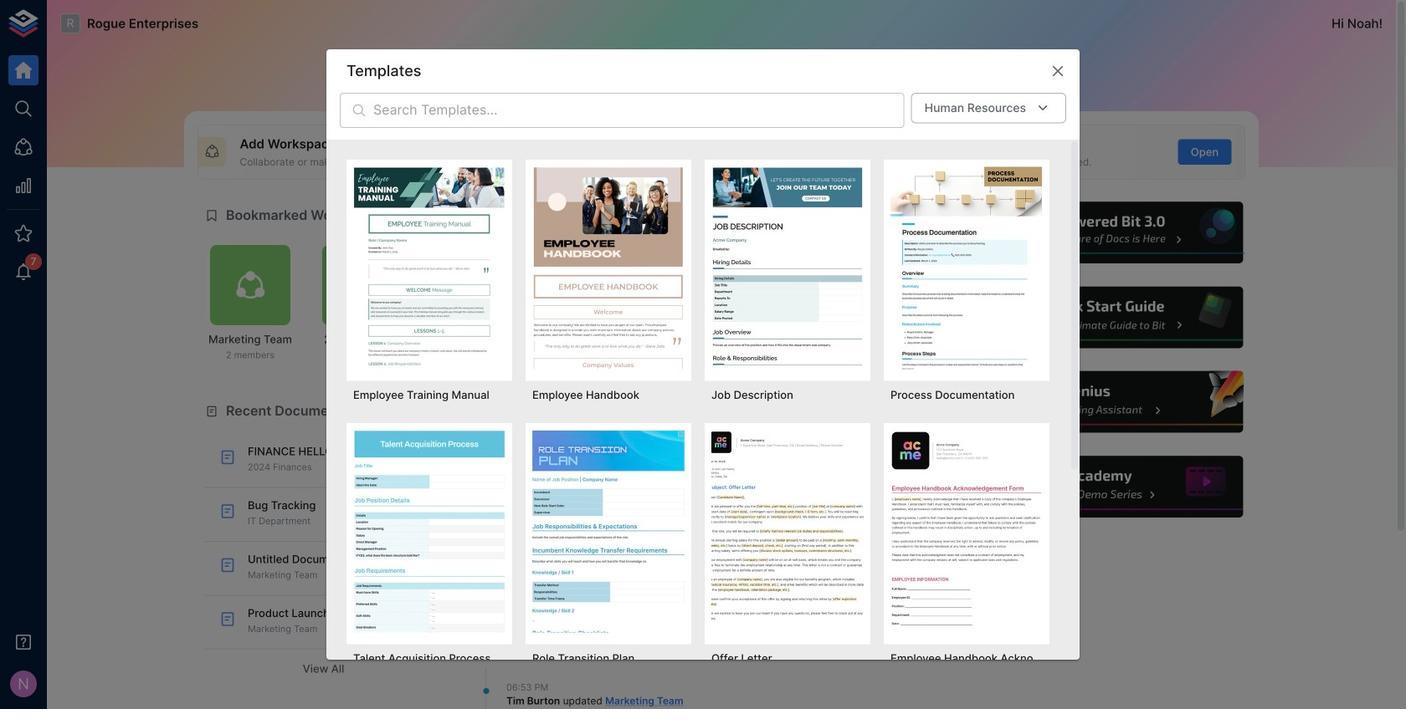 Task type: describe. For each thing, give the bounding box(es) containing it.
employee handbook acknowledgement form image
[[891, 430, 1043, 633]]

4 help image from the top
[[994, 454, 1246, 521]]

offer letter image
[[712, 430, 864, 633]]



Task type: vqa. For each thing, say whether or not it's contained in the screenshot.
TOOLTIP
no



Task type: locate. For each thing, give the bounding box(es) containing it.
job description image
[[712, 166, 864, 370]]

Search Templates... text field
[[373, 93, 905, 128]]

dialog
[[327, 49, 1080, 710]]

employee handbook image
[[532, 166, 685, 370]]

talent acquisition process image
[[353, 430, 506, 633]]

2 help image from the top
[[994, 285, 1246, 351]]

3 help image from the top
[[994, 369, 1246, 436]]

1 help image from the top
[[994, 200, 1246, 266]]

help image
[[994, 200, 1246, 266], [994, 285, 1246, 351], [994, 369, 1246, 436], [994, 454, 1246, 521]]

role transition plan image
[[532, 430, 685, 633]]

process documentation image
[[891, 166, 1043, 370]]

employee training manual image
[[353, 166, 506, 370]]



